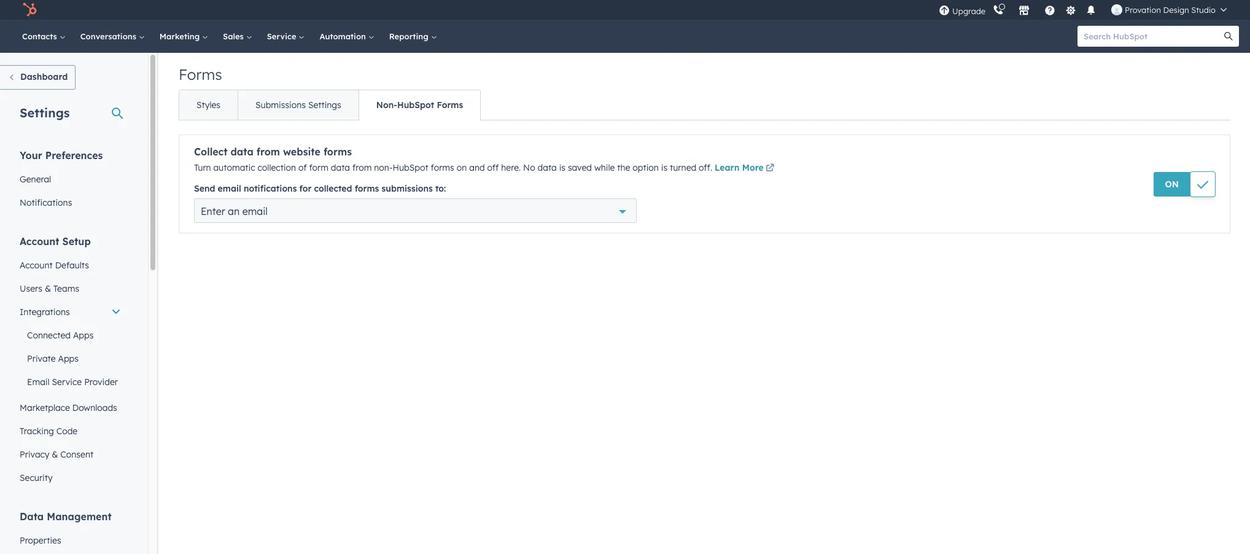 Task type: locate. For each thing, give the bounding box(es) containing it.
privacy & consent link
[[12, 443, 128, 466]]

contacts
[[22, 31, 59, 41]]

1 account from the top
[[20, 235, 59, 248]]

calling icon image
[[993, 5, 1004, 16]]

1 vertical spatial account
[[20, 260, 53, 271]]

1 vertical spatial forms
[[431, 162, 454, 173]]

design
[[1164, 5, 1190, 15]]

enter an email
[[201, 205, 268, 217]]

users
[[20, 283, 42, 294]]

from
[[257, 146, 280, 158], [353, 162, 372, 173]]

1 horizontal spatial service
[[267, 31, 299, 41]]

email service provider
[[27, 377, 118, 388]]

0 vertical spatial from
[[257, 146, 280, 158]]

apps down connected apps "link"
[[58, 353, 79, 364]]

settings link
[[1063, 3, 1079, 16]]

apps inside "link"
[[73, 330, 94, 341]]

forms
[[324, 146, 352, 158], [431, 162, 454, 173], [355, 183, 379, 194]]

0 vertical spatial account
[[20, 235, 59, 248]]

non-
[[374, 162, 393, 173]]

email down "automatic"
[[218, 183, 241, 194]]

link opens in a new window image
[[766, 162, 775, 176], [766, 164, 775, 173]]

from up collection
[[257, 146, 280, 158]]

1 horizontal spatial email
[[242, 205, 268, 217]]

submissions
[[256, 100, 306, 111]]

forms down non-
[[355, 183, 379, 194]]

1 vertical spatial hubspot
[[393, 162, 429, 173]]

email right an
[[242, 205, 268, 217]]

menu
[[938, 0, 1236, 20]]

upgrade
[[953, 6, 986, 16]]

notifications image
[[1086, 6, 1097, 17]]

submissions
[[382, 183, 433, 194]]

dashboard
[[20, 71, 68, 82]]

integrations button
[[12, 300, 128, 324]]

data up "automatic"
[[231, 146, 254, 158]]

styles link
[[179, 90, 238, 120]]

calling icon button
[[988, 2, 1009, 18]]

navigation
[[179, 90, 481, 120]]

search image
[[1225, 32, 1233, 41]]

email
[[27, 377, 50, 388]]

1 horizontal spatial is
[[661, 162, 668, 173]]

&
[[45, 283, 51, 294], [52, 449, 58, 460]]

collect
[[194, 146, 228, 158]]

account
[[20, 235, 59, 248], [20, 260, 53, 271]]

hubspot image
[[22, 2, 37, 17]]

0 horizontal spatial is
[[559, 162, 566, 173]]

your
[[20, 149, 42, 162]]

1 vertical spatial &
[[52, 449, 58, 460]]

provation design studio
[[1125, 5, 1216, 15]]

settings
[[308, 100, 341, 111], [20, 105, 70, 120]]

2 link opens in a new window image from the top
[[766, 164, 775, 173]]

here.
[[501, 162, 521, 173]]

security link
[[12, 466, 128, 490]]

provation design studio button
[[1105, 0, 1235, 20]]

marketplaces button
[[1012, 0, 1038, 20]]

0 vertical spatial apps
[[73, 330, 94, 341]]

properties
[[20, 535, 61, 546]]

0 vertical spatial &
[[45, 283, 51, 294]]

account defaults link
[[12, 254, 128, 277]]

apps for connected apps
[[73, 330, 94, 341]]

1 vertical spatial from
[[353, 162, 372, 173]]

settings right submissions
[[308, 100, 341, 111]]

1 horizontal spatial &
[[52, 449, 58, 460]]

0 horizontal spatial email
[[218, 183, 241, 194]]

settings image
[[1066, 5, 1077, 16]]

turn
[[194, 162, 211, 173]]

no
[[523, 162, 535, 173]]

2 account from the top
[[20, 260, 53, 271]]

studio
[[1192, 5, 1216, 15]]

0 vertical spatial service
[[267, 31, 299, 41]]

off.
[[699, 162, 713, 173]]

hubspot
[[397, 100, 434, 111], [393, 162, 429, 173]]

1 vertical spatial apps
[[58, 353, 79, 364]]

saved
[[568, 162, 592, 173]]

service down private apps link
[[52, 377, 82, 388]]

of
[[299, 162, 307, 173]]

the
[[617, 162, 630, 173]]

dashboard link
[[0, 65, 76, 90]]

provider
[[84, 377, 118, 388]]

1 vertical spatial email
[[242, 205, 268, 217]]

& inside users & teams "link"
[[45, 283, 51, 294]]

email service provider link
[[12, 370, 128, 394]]

upgrade image
[[939, 5, 950, 16]]

1 horizontal spatial forms
[[355, 183, 379, 194]]

apps up private apps link
[[73, 330, 94, 341]]

conversations
[[80, 31, 139, 41]]

connected
[[27, 330, 71, 341]]

data right no
[[538, 162, 557, 173]]

conversations link
[[73, 20, 152, 53]]

james peterson image
[[1112, 4, 1123, 15]]

2 vertical spatial forms
[[355, 183, 379, 194]]

account setup
[[20, 235, 91, 248]]

marketplaces image
[[1019, 6, 1030, 17]]

navigation containing styles
[[179, 90, 481, 120]]

2 is from the left
[[661, 162, 668, 173]]

sales
[[223, 31, 246, 41]]

& for users
[[45, 283, 51, 294]]

1 vertical spatial service
[[52, 377, 82, 388]]

your preferences
[[20, 149, 103, 162]]

is left saved
[[559, 162, 566, 173]]

notifications link
[[12, 191, 128, 214]]

2 horizontal spatial data
[[538, 162, 557, 173]]

integrations
[[20, 307, 70, 318]]

1 horizontal spatial from
[[353, 162, 372, 173]]

settings down dashboard
[[20, 105, 70, 120]]

0 horizontal spatial service
[[52, 377, 82, 388]]

1 vertical spatial forms
[[437, 100, 463, 111]]

account up users
[[20, 260, 53, 271]]

styles
[[197, 100, 221, 111]]

forms left on
[[431, 162, 454, 173]]

is right option
[[661, 162, 668, 173]]

account for account defaults
[[20, 260, 53, 271]]

0 vertical spatial forms
[[179, 65, 222, 84]]

0 vertical spatial forms
[[324, 146, 352, 158]]

0 horizontal spatial forms
[[179, 65, 222, 84]]

privacy
[[20, 449, 49, 460]]

& right "privacy" on the left bottom
[[52, 449, 58, 460]]

account for account setup
[[20, 235, 59, 248]]

& right users
[[45, 283, 51, 294]]

on
[[1166, 179, 1179, 190]]

apps
[[73, 330, 94, 341], [58, 353, 79, 364]]

marketing link
[[152, 20, 216, 53]]

data right form
[[331, 162, 350, 173]]

connected apps
[[27, 330, 94, 341]]

account up account defaults
[[20, 235, 59, 248]]

downloads
[[72, 402, 117, 413]]

preferences
[[45, 149, 103, 162]]

Search HubSpot search field
[[1078, 26, 1229, 47]]

setup
[[62, 235, 91, 248]]

forms up form
[[324, 146, 352, 158]]

collect data from website forms
[[194, 146, 352, 158]]

automatic
[[214, 162, 255, 173]]

0 horizontal spatial forms
[[324, 146, 352, 158]]

service
[[267, 31, 299, 41], [52, 377, 82, 388]]

from left non-
[[353, 162, 372, 173]]

0 horizontal spatial &
[[45, 283, 51, 294]]

service right sales link
[[267, 31, 299, 41]]

& inside privacy & consent link
[[52, 449, 58, 460]]

tracking code
[[20, 426, 78, 437]]

forms
[[179, 65, 222, 84], [437, 100, 463, 111]]



Task type: describe. For each thing, give the bounding box(es) containing it.
collection
[[258, 162, 296, 173]]

link opens in a new window image inside learn more 'link'
[[766, 164, 775, 173]]

non-hubspot forms link
[[359, 90, 480, 120]]

service inside "link"
[[52, 377, 82, 388]]

marketplace downloads
[[20, 402, 117, 413]]

private apps
[[27, 353, 79, 364]]

search button
[[1219, 26, 1240, 47]]

provation
[[1125, 5, 1162, 15]]

marketing
[[160, 31, 202, 41]]

defaults
[[55, 260, 89, 271]]

0 vertical spatial email
[[218, 183, 241, 194]]

reporting link
[[382, 20, 444, 53]]

tracking
[[20, 426, 54, 437]]

learn
[[715, 162, 740, 173]]

tracking code link
[[12, 420, 128, 443]]

collected
[[314, 183, 352, 194]]

notifications
[[20, 197, 72, 208]]

to:
[[435, 183, 446, 194]]

data management element
[[12, 510, 128, 554]]

account defaults
[[20, 260, 89, 271]]

users & teams link
[[12, 277, 128, 300]]

non-
[[376, 100, 397, 111]]

an
[[228, 205, 240, 217]]

automation link
[[312, 20, 382, 53]]

more
[[742, 162, 764, 173]]

form
[[309, 162, 329, 173]]

data management
[[20, 510, 112, 523]]

0 vertical spatial hubspot
[[397, 100, 434, 111]]

help button
[[1040, 0, 1061, 20]]

private
[[27, 353, 56, 364]]

general
[[20, 174, 51, 185]]

menu containing provation design studio
[[938, 0, 1236, 20]]

consent
[[60, 449, 93, 460]]

1 horizontal spatial forms
[[437, 100, 463, 111]]

submissions settings
[[256, 100, 341, 111]]

1 horizontal spatial settings
[[308, 100, 341, 111]]

for
[[299, 183, 312, 194]]

2 horizontal spatial forms
[[431, 162, 454, 173]]

website
[[283, 146, 321, 158]]

1 link opens in a new window image from the top
[[766, 162, 775, 176]]

learn more
[[715, 162, 764, 173]]

while
[[595, 162, 615, 173]]

and
[[469, 162, 485, 173]]

privacy & consent
[[20, 449, 93, 460]]

automation
[[320, 31, 368, 41]]

users & teams
[[20, 283, 79, 294]]

1 is from the left
[[559, 162, 566, 173]]

general link
[[12, 168, 128, 191]]

management
[[47, 510, 112, 523]]

marketplace downloads link
[[12, 396, 128, 420]]

notifications button
[[1081, 0, 1102, 20]]

service link
[[260, 20, 312, 53]]

0 horizontal spatial settings
[[20, 105, 70, 120]]

code
[[56, 426, 78, 437]]

turned
[[670, 162, 697, 173]]

option
[[633, 162, 659, 173]]

learn more link
[[715, 162, 777, 176]]

connected apps link
[[12, 324, 128, 347]]

apps for private apps
[[58, 353, 79, 364]]

hubspot link
[[15, 2, 46, 17]]

0 horizontal spatial from
[[257, 146, 280, 158]]

teams
[[53, 283, 79, 294]]

& for privacy
[[52, 449, 58, 460]]

contacts link
[[15, 20, 73, 53]]

account setup element
[[12, 235, 128, 490]]

your preferences element
[[12, 149, 128, 214]]

enter
[[201, 205, 225, 217]]

0 horizontal spatial data
[[231, 146, 254, 158]]

data
[[20, 510, 44, 523]]

marketplace
[[20, 402, 70, 413]]

notifications
[[244, 183, 297, 194]]

security
[[20, 472, 53, 483]]

1 horizontal spatial data
[[331, 162, 350, 173]]

properties link
[[12, 529, 128, 552]]

non-hubspot forms
[[376, 100, 463, 111]]

help image
[[1045, 6, 1056, 17]]

turn automatic collection of form data from non-hubspot forms on and off here. no data is saved while the option is turned off.
[[194, 162, 715, 173]]

send
[[194, 183, 215, 194]]

send email notifications for collected forms submissions to:
[[194, 183, 446, 194]]

on
[[457, 162, 467, 173]]

private apps link
[[12, 347, 128, 370]]

sales link
[[216, 20, 260, 53]]



Task type: vqa. For each thing, say whether or not it's contained in the screenshot.
"navigation" at the top left of page
yes



